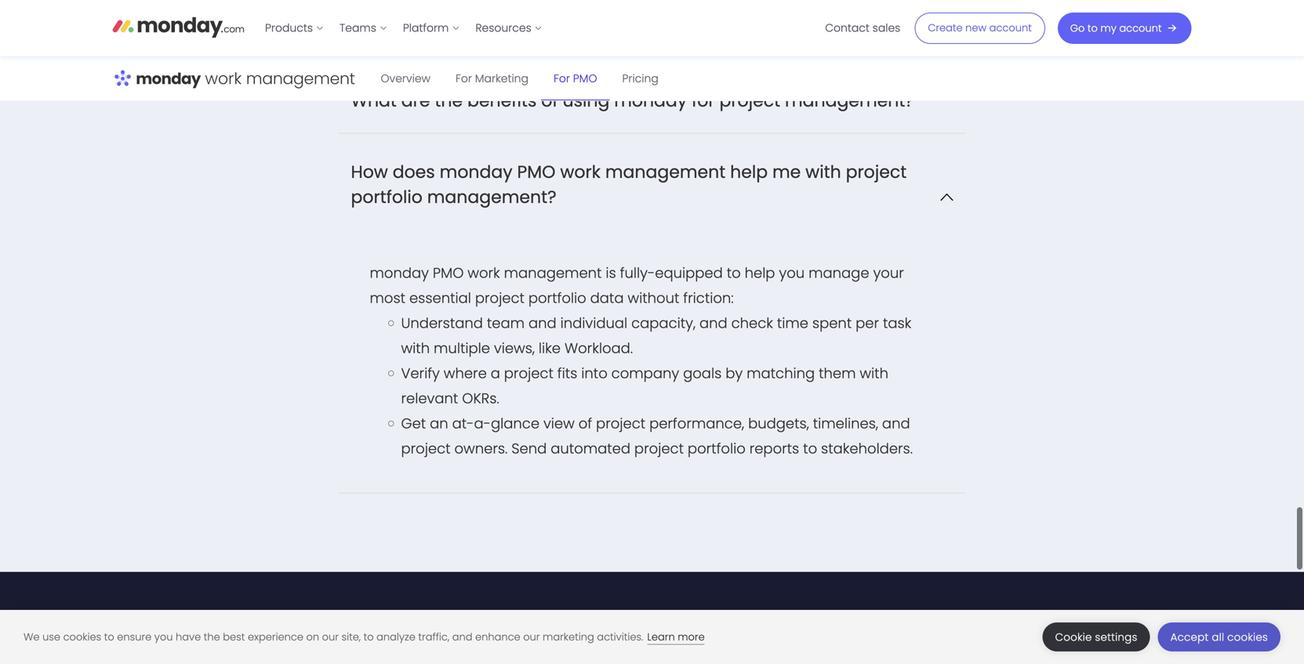 Task type: locate. For each thing, give the bounding box(es) containing it.
with up "verify"
[[401, 339, 430, 359]]

2 horizontal spatial pmo
[[573, 71, 597, 86]]

management left 'is'
[[504, 263, 602, 283]]

1 horizontal spatial of
[[579, 414, 592, 434]]

work up essential
[[468, 263, 500, 283]]

your
[[874, 263, 904, 283]]

1 horizontal spatial work
[[560, 160, 601, 184]]

0 vertical spatial you
[[779, 263, 805, 283]]

goals
[[683, 364, 722, 384]]

account right the my
[[1120, 21, 1162, 35]]

2 for from the left
[[554, 71, 570, 86]]

portfolio up individual
[[529, 289, 587, 309]]

management down what are the benefits of using monday for project management? dropdown button
[[606, 160, 726, 184]]

the
[[435, 89, 463, 113], [204, 630, 220, 645]]

time
[[777, 314, 809, 334]]

0 vertical spatial monday
[[615, 89, 687, 113]]

region
[[370, 261, 935, 462]]

with right "them"
[[860, 364, 889, 384]]

overview
[[381, 71, 431, 86]]

0 vertical spatial management?
[[785, 89, 915, 113]]

traffic,
[[418, 630, 450, 645]]

sales
[[873, 20, 901, 36]]

0 horizontal spatial management
[[504, 263, 602, 283]]

2 vertical spatial with
[[860, 364, 889, 384]]

performance,
[[650, 414, 745, 434]]

to
[[1088, 21, 1098, 35], [727, 263, 741, 283], [804, 439, 818, 459], [104, 630, 114, 645], [364, 630, 374, 645]]

1 vertical spatial help
[[745, 263, 776, 283]]

marketing
[[475, 71, 529, 86]]

pricing link
[[610, 57, 671, 100]]

cookies right use on the left of the page
[[63, 630, 101, 645]]

create new account
[[928, 21, 1032, 35]]

1 vertical spatial pmo
[[517, 160, 556, 184]]

with right me at the top
[[806, 160, 842, 184]]

main element
[[257, 0, 1192, 56]]

2 vertical spatial portfolio
[[688, 439, 746, 459]]

by
[[726, 364, 743, 384]]

per
[[856, 314, 880, 334]]

pmo
[[573, 71, 597, 86], [517, 160, 556, 184], [433, 263, 464, 283]]

2 vertical spatial monday
[[370, 263, 429, 283]]

0 horizontal spatial work
[[468, 263, 500, 283]]

an
[[430, 414, 449, 434]]

account right the "new"
[[990, 21, 1032, 35]]

cookies inside button
[[1228, 630, 1269, 645]]

0 horizontal spatial the
[[204, 630, 220, 645]]

how does monday pmo work management help me with project portfolio management?
[[351, 160, 907, 209]]

portfolio inside how does monday pmo work management help me with project portfolio management?
[[351, 185, 423, 209]]

work inside the monday pmo work management is fully-equipped to help you manage your most essential project portfolio data without friction: understand team and individual capacity, and check time spent per task with multiple views, like workload. verify where a project fits into company goals by matching them with relevant okrs. get an at-a-glance view of project performance, budgets, timelines, and project owners. send automated project portfolio reports to stakeholders.
[[468, 263, 500, 283]]

my
[[1101, 21, 1117, 35]]

data
[[590, 289, 624, 309]]

1 vertical spatial you
[[154, 630, 173, 645]]

1 our from the left
[[322, 630, 339, 645]]

1 horizontal spatial for
[[554, 71, 570, 86]]

multiple
[[434, 339, 490, 359]]

the left best
[[204, 630, 220, 645]]

1 horizontal spatial you
[[779, 263, 805, 283]]

list
[[257, 0, 551, 56]]

0 vertical spatial work
[[560, 160, 601, 184]]

0 horizontal spatial pmo
[[433, 263, 464, 283]]

0 vertical spatial the
[[435, 89, 463, 113]]

help inside the monday pmo work management is fully-equipped to help you manage your most essential project portfolio data without friction: understand team and individual capacity, and check time spent per task with multiple views, like workload. verify where a project fits into company goals by matching them with relevant okrs. get an at-a-glance view of project performance, budgets, timelines, and project owners. send automated project portfolio reports to stakeholders.
[[745, 263, 776, 283]]

to inside button
[[1088, 21, 1098, 35]]

1 vertical spatial of
[[579, 414, 592, 434]]

company
[[612, 364, 680, 384]]

1 vertical spatial work
[[468, 263, 500, 283]]

monday.com work management image
[[113, 57, 356, 101]]

work down using
[[560, 160, 601, 184]]

0 vertical spatial of
[[542, 89, 558, 113]]

1 horizontal spatial the
[[435, 89, 463, 113]]

are
[[402, 89, 430, 113]]

2 horizontal spatial monday
[[615, 89, 687, 113]]

1 vertical spatial management?
[[427, 185, 557, 209]]

portfolio
[[351, 185, 423, 209], [529, 289, 587, 309], [688, 439, 746, 459]]

2 cookies from the left
[[1228, 630, 1269, 645]]

help inside how does monday pmo work management help me with project portfolio management?
[[731, 160, 768, 184]]

management
[[606, 160, 726, 184], [504, 263, 602, 283]]

at-
[[452, 414, 474, 434]]

0 horizontal spatial cookies
[[63, 630, 101, 645]]

cookies
[[63, 630, 101, 645], [1228, 630, 1269, 645]]

1 horizontal spatial portfolio
[[529, 289, 587, 309]]

resources link
[[468, 16, 551, 41]]

pmo inside the monday pmo work management is fully-equipped to help you manage your most essential project portfolio data without friction: understand team and individual capacity, and check time spent per task with multiple views, like workload. verify where a project fits into company goals by matching them with relevant okrs. get an at-a-glance view of project performance, budgets, timelines, and project owners. send automated project portfolio reports to stakeholders.
[[433, 263, 464, 283]]

cookie settings button
[[1043, 623, 1151, 652]]

without
[[628, 289, 680, 309]]

0 vertical spatial portfolio
[[351, 185, 423, 209]]

for left marketing
[[456, 71, 472, 86]]

0 vertical spatial with
[[806, 160, 842, 184]]

the right are
[[435, 89, 463, 113]]

0 horizontal spatial of
[[542, 89, 558, 113]]

manage
[[809, 263, 870, 283]]

accept
[[1171, 630, 1209, 645]]

1 vertical spatial monday
[[440, 160, 513, 184]]

teams
[[340, 20, 376, 36]]

monday down pricing
[[615, 89, 687, 113]]

0 horizontal spatial you
[[154, 630, 173, 645]]

1 horizontal spatial pmo
[[517, 160, 556, 184]]

stakeholders.
[[822, 439, 913, 459]]

1 cookies from the left
[[63, 630, 101, 645]]

views,
[[494, 339, 535, 359]]

1 for from the left
[[456, 71, 472, 86]]

of inside dropdown button
[[542, 89, 558, 113]]

1 horizontal spatial management
[[606, 160, 726, 184]]

go to my account button
[[1058, 13, 1192, 44]]

dialog
[[0, 610, 1305, 665]]

where
[[444, 364, 487, 384]]

you
[[779, 263, 805, 283], [154, 630, 173, 645]]

to right go
[[1088, 21, 1098, 35]]

help up the check
[[745, 263, 776, 283]]

team
[[487, 314, 525, 334]]

monday right does
[[440, 160, 513, 184]]

products link
[[257, 16, 332, 41]]

help
[[731, 160, 768, 184], [745, 263, 776, 283]]

pmo for for
[[573, 71, 597, 86]]

create new account button
[[915, 13, 1046, 44]]

0 horizontal spatial for
[[456, 71, 472, 86]]

activities.
[[597, 630, 644, 645]]

cookies right 'all'
[[1228, 630, 1269, 645]]

1 vertical spatial portfolio
[[529, 289, 587, 309]]

for up using
[[554, 71, 570, 86]]

pricing
[[623, 71, 659, 86]]

1 horizontal spatial our
[[523, 630, 540, 645]]

work
[[560, 160, 601, 184], [468, 263, 500, 283]]

benefits
[[468, 89, 537, 113]]

overview link
[[368, 57, 443, 100]]

portfolio down how
[[351, 185, 423, 209]]

1 vertical spatial management
[[504, 263, 602, 283]]

account
[[990, 21, 1032, 35], [1120, 21, 1162, 35]]

of down for pmo
[[542, 89, 558, 113]]

a-
[[474, 414, 491, 434]]

0 vertical spatial management
[[606, 160, 726, 184]]

you left 'manage'
[[779, 263, 805, 283]]

2 vertical spatial pmo
[[433, 263, 464, 283]]

workload.
[[565, 339, 633, 359]]

cookies for use
[[63, 630, 101, 645]]

capacity,
[[632, 314, 696, 334]]

the inside dropdown button
[[435, 89, 463, 113]]

0 horizontal spatial management?
[[427, 185, 557, 209]]

new
[[966, 21, 987, 35]]

0 vertical spatial help
[[731, 160, 768, 184]]

of up automated
[[579, 414, 592, 434]]

0 horizontal spatial portfolio
[[351, 185, 423, 209]]

monday inside dropdown button
[[615, 89, 687, 113]]

help left me at the top
[[731, 160, 768, 184]]

portfolio down performance,
[[688, 439, 746, 459]]

for marketing link
[[443, 57, 541, 100]]

our right enhance
[[523, 630, 540, 645]]

our right on on the bottom left of the page
[[322, 630, 339, 645]]

0 horizontal spatial monday
[[370, 263, 429, 283]]

0 horizontal spatial with
[[401, 339, 430, 359]]

1 horizontal spatial with
[[806, 160, 842, 184]]

0 horizontal spatial our
[[322, 630, 339, 645]]

0 vertical spatial pmo
[[573, 71, 597, 86]]

for marketing
[[456, 71, 529, 86]]

monday up most
[[370, 263, 429, 283]]

on
[[306, 630, 319, 645]]

and down friction:
[[700, 314, 728, 334]]

of
[[542, 89, 558, 113], [579, 414, 592, 434]]

1 horizontal spatial monday
[[440, 160, 513, 184]]

marketing
[[543, 630, 595, 645]]

products
[[265, 20, 313, 36]]

dialog containing cookie settings
[[0, 610, 1305, 665]]

and
[[529, 314, 557, 334], [700, 314, 728, 334], [883, 414, 911, 434], [452, 630, 473, 645]]

you left the have
[[154, 630, 173, 645]]

1 horizontal spatial cookies
[[1228, 630, 1269, 645]]

for
[[456, 71, 472, 86], [554, 71, 570, 86]]

1 horizontal spatial management?
[[785, 89, 915, 113]]

analyze
[[377, 630, 416, 645]]



Task type: describe. For each thing, give the bounding box(es) containing it.
accept all cookies
[[1171, 630, 1269, 645]]

site,
[[342, 630, 361, 645]]

2 horizontal spatial with
[[860, 364, 889, 384]]

pmo for monday
[[433, 263, 464, 283]]

management inside the monday pmo work management is fully-equipped to help you manage your most essential project portfolio data without friction: understand team and individual capacity, and check time spent per task with multiple views, like workload. verify where a project fits into company goals by matching them with relevant okrs. get an at-a-glance view of project performance, budgets, timelines, and project owners. send automated project portfolio reports to stakeholders.
[[504, 263, 602, 283]]

cookie settings
[[1056, 630, 1138, 645]]

understand
[[401, 314, 483, 334]]

most
[[370, 289, 406, 309]]

for
[[692, 89, 715, 113]]

to right site,
[[364, 630, 374, 645]]

task
[[883, 314, 912, 334]]

and up stakeholders.
[[883, 414, 911, 434]]

use
[[42, 630, 60, 645]]

with inside how does monday pmo work management help me with project portfolio management?
[[806, 160, 842, 184]]

fits
[[558, 364, 578, 384]]

create
[[928, 21, 963, 35]]

spent
[[813, 314, 852, 334]]

what are the benefits of using monday for project management? button
[[339, 63, 966, 133]]

platform
[[403, 20, 449, 36]]

monday.com logo image
[[113, 10, 245, 43]]

for for for pmo
[[554, 71, 570, 86]]

to right the reports
[[804, 439, 818, 459]]

verify
[[401, 364, 440, 384]]

relevant
[[401, 389, 458, 409]]

does
[[393, 160, 435, 184]]

project inside dropdown button
[[720, 89, 781, 113]]

and up like
[[529, 314, 557, 334]]

learn
[[648, 630, 675, 645]]

what
[[351, 89, 397, 113]]

more
[[678, 630, 705, 645]]

project inside how does monday pmo work management help me with project portfolio management?
[[846, 160, 907, 184]]

to up friction:
[[727, 263, 741, 283]]

like
[[539, 339, 561, 359]]

get
[[401, 414, 426, 434]]

go to my account
[[1071, 21, 1162, 35]]

1 vertical spatial the
[[204, 630, 220, 645]]

list containing products
[[257, 0, 551, 56]]

enhance
[[475, 630, 521, 645]]

is
[[606, 263, 616, 283]]

glance
[[491, 414, 540, 434]]

of inside the monday pmo work management is fully-equipped to help you manage your most essential project portfolio data without friction: understand team and individual capacity, and check time spent per task with multiple views, like workload. verify where a project fits into company goals by matching them with relevant okrs. get an at-a-glance view of project performance, budgets, timelines, and project owners. send automated project portfolio reports to stakeholders.
[[579, 414, 592, 434]]

into
[[582, 364, 608, 384]]

them
[[819, 364, 856, 384]]

work inside how does monday pmo work management help me with project portfolio management?
[[560, 160, 601, 184]]

we use cookies to ensure you have the best experience on our site, to analyze traffic, and enhance our marketing activities. learn more
[[24, 630, 705, 645]]

contact sales
[[826, 20, 901, 36]]

okrs.
[[462, 389, 500, 409]]

automated
[[551, 439, 631, 459]]

to left ensure
[[104, 630, 114, 645]]

friction:
[[684, 289, 734, 309]]

region containing monday pmo work management is fully-equipped to help you manage your most essential project portfolio data without friction:
[[370, 261, 935, 462]]

0 horizontal spatial account
[[990, 21, 1032, 35]]

management inside how does monday pmo work management help me with project portfolio management?
[[606, 160, 726, 184]]

pmo inside how does monday pmo work management help me with project portfolio management?
[[517, 160, 556, 184]]

equipped
[[655, 263, 723, 283]]

budgets,
[[749, 414, 810, 434]]

1 vertical spatial with
[[401, 339, 430, 359]]

cookies for all
[[1228, 630, 1269, 645]]

me
[[773, 160, 801, 184]]

for for for marketing
[[456, 71, 472, 86]]

and right traffic,
[[452, 630, 473, 645]]

you inside the monday pmo work management is fully-equipped to help you manage your most essential project portfolio data without friction: understand team and individual capacity, and check time spent per task with multiple views, like workload. verify where a project fits into company goals by matching them with relevant okrs. get an at-a-glance view of project performance, budgets, timelines, and project owners. send automated project portfolio reports to stakeholders.
[[779, 263, 805, 283]]

cookie
[[1056, 630, 1093, 645]]

fully-
[[620, 263, 655, 283]]

timelines,
[[813, 414, 879, 434]]

contact
[[826, 20, 870, 36]]

2 our from the left
[[523, 630, 540, 645]]

1 horizontal spatial account
[[1120, 21, 1162, 35]]

resources
[[476, 20, 532, 36]]

teams link
[[332, 16, 395, 41]]

have
[[176, 630, 201, 645]]

all
[[1212, 630, 1225, 645]]

individual
[[561, 314, 628, 334]]

a
[[491, 364, 500, 384]]

management? inside how does monday pmo work management help me with project portfolio management?
[[427, 185, 557, 209]]

view
[[544, 414, 575, 434]]

2 horizontal spatial portfolio
[[688, 439, 746, 459]]

monday inside the monday pmo work management is fully-equipped to help you manage your most essential project portfolio data without friction: understand team and individual capacity, and check time spent per task with multiple views, like workload. verify where a project fits into company goals by matching them with relevant okrs. get an at-a-glance view of project performance, budgets, timelines, and project owners. send automated project portfolio reports to stakeholders.
[[370, 263, 429, 283]]

experience
[[248, 630, 304, 645]]

settings
[[1096, 630, 1138, 645]]

management? inside dropdown button
[[785, 89, 915, 113]]

learn more link
[[648, 630, 705, 645]]

how
[[351, 160, 388, 184]]

matching
[[747, 364, 815, 384]]

go
[[1071, 21, 1085, 35]]

we
[[24, 630, 40, 645]]

for pmo link
[[541, 57, 610, 100]]

using
[[563, 89, 610, 113]]

check
[[732, 314, 774, 334]]

platform link
[[395, 16, 468, 41]]

contact sales link
[[818, 16, 909, 41]]

monday pmo work management is fully-equipped to help you manage your most essential project portfolio data without friction: understand team and individual capacity, and check time spent per task with multiple views, like workload. verify where a project fits into company goals by matching them with relevant okrs. get an at-a-glance view of project performance, budgets, timelines, and project owners. send automated project portfolio reports to stakeholders.
[[370, 263, 913, 459]]

accept all cookies button
[[1159, 623, 1281, 652]]

best
[[223, 630, 245, 645]]

monday inside how does monday pmo work management help me with project portfolio management?
[[440, 160, 513, 184]]

ensure
[[117, 630, 152, 645]]

reports
[[750, 439, 800, 459]]

send
[[512, 439, 547, 459]]

for pmo
[[554, 71, 597, 86]]



Task type: vqa. For each thing, say whether or not it's contained in the screenshot.
Get full access ✦ No credit card needed at the top
no



